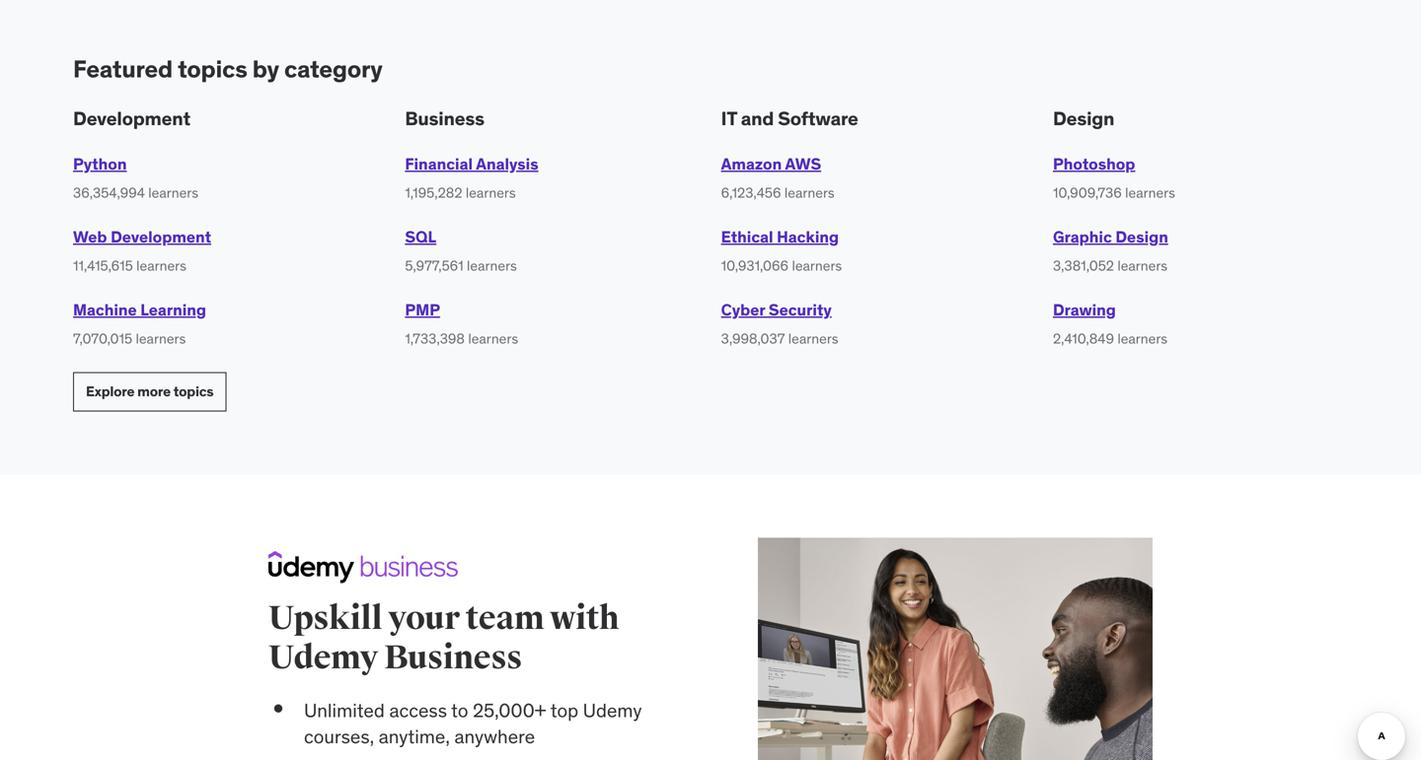Task type: locate. For each thing, give the bounding box(es) containing it.
photoshop link
[[1053, 154, 1135, 174]]

1 horizontal spatial design
[[1115, 227, 1168, 247]]

learners down "graphic design" link at the right top of the page
[[1117, 257, 1168, 275]]

learners right 2,410,849
[[1117, 330, 1168, 348]]

unlimited
[[304, 699, 385, 723]]

amazon aws 6,123,456 learners
[[721, 154, 835, 202]]

learning
[[140, 300, 206, 320]]

access
[[389, 699, 447, 723]]

0 vertical spatial design
[[1053, 106, 1114, 130]]

graphic design 3,381,052 learners
[[1053, 227, 1168, 275]]

25,000+
[[473, 699, 546, 723]]

1 vertical spatial development
[[111, 227, 211, 247]]

learners inside photoshop 10,909,736 learners
[[1125, 184, 1175, 202]]

topics right more
[[173, 383, 214, 401]]

udemy right top
[[583, 699, 642, 723]]

drawing link
[[1053, 300, 1116, 320]]

development down python 36,354,994 learners in the left of the page
[[111, 227, 211, 247]]

1 vertical spatial udemy
[[583, 699, 642, 723]]

financial
[[405, 154, 473, 174]]

1 horizontal spatial udemy
[[583, 699, 642, 723]]

upskill
[[268, 598, 382, 639]]

explore more topics
[[86, 383, 214, 401]]

security
[[769, 300, 832, 320]]

by
[[252, 54, 279, 84]]

design right graphic
[[1115, 227, 1168, 247]]

topics left by
[[178, 54, 247, 84]]

design up photoshop "link"
[[1053, 106, 1114, 130]]

topics
[[178, 54, 247, 84], [173, 383, 214, 401]]

aws
[[785, 154, 821, 174]]

analysis
[[476, 154, 538, 174]]

learners
[[148, 184, 198, 202], [466, 184, 516, 202], [784, 184, 835, 202], [1125, 184, 1175, 202], [136, 257, 186, 275], [467, 257, 517, 275], [792, 257, 842, 275], [1117, 257, 1168, 275], [136, 330, 186, 348], [468, 330, 518, 348], [788, 330, 838, 348], [1117, 330, 1168, 348]]

learners inside ethical hacking 10,931,066 learners
[[792, 257, 842, 275]]

unlimited access to 25,000+ top udemy courses, anytime, anywhere
[[304, 699, 642, 749]]

learners up web development link
[[148, 184, 198, 202]]

0 vertical spatial topics
[[178, 54, 247, 84]]

hacking
[[777, 227, 839, 247]]

0 vertical spatial udemy
[[268, 638, 378, 679]]

learners inside graphic design 3,381,052 learners
[[1117, 257, 1168, 275]]

it and software
[[721, 106, 858, 130]]

pmp 1,733,398 learners
[[405, 300, 518, 348]]

0 horizontal spatial design
[[1053, 106, 1114, 130]]

learners down security
[[788, 330, 838, 348]]

learners right 1,733,398
[[468, 330, 518, 348]]

10,931,066
[[721, 257, 789, 275]]

udemy
[[268, 638, 378, 679], [583, 699, 642, 723]]

learners right 5,977,561
[[467, 257, 517, 275]]

1 vertical spatial design
[[1115, 227, 1168, 247]]

1 vertical spatial business
[[384, 638, 522, 679]]

36,354,994
[[73, 184, 145, 202]]

business up to
[[384, 638, 522, 679]]

ethical hacking link
[[721, 227, 839, 247]]

design
[[1053, 106, 1114, 130], [1115, 227, 1168, 247]]

learners down aws
[[784, 184, 835, 202]]

ethical hacking 10,931,066 learners
[[721, 227, 842, 275]]

drawing 2,410,849 learners
[[1053, 300, 1168, 348]]

1,733,398
[[405, 330, 465, 348]]

ethical
[[721, 227, 773, 247]]

development down featured in the left of the page
[[73, 106, 190, 130]]

sql 5,977,561 learners
[[405, 227, 517, 275]]

learners down learning
[[136, 330, 186, 348]]

5,977,561
[[405, 257, 463, 275]]

business inside "upskill your team with udemy business"
[[384, 638, 522, 679]]

graphic
[[1053, 227, 1112, 247]]

category
[[284, 54, 383, 84]]

sql link
[[405, 227, 436, 247]]

learners down analysis
[[466, 184, 516, 202]]

1,195,282
[[405, 184, 462, 202]]

1 vertical spatial topics
[[173, 383, 214, 401]]

learners down hacking
[[792, 257, 842, 275]]

business
[[405, 106, 484, 130], [384, 638, 522, 679]]

web development link
[[73, 227, 211, 247]]

learners inside machine learning 7,070,015 learners
[[136, 330, 186, 348]]

learners down web development link
[[136, 257, 186, 275]]

development
[[73, 106, 190, 130], [111, 227, 211, 247]]

team
[[465, 598, 544, 639]]

cyber security 3,998,037 learners
[[721, 300, 838, 348]]

python link
[[73, 154, 127, 174]]

pmp
[[405, 300, 440, 320]]

0 horizontal spatial udemy
[[268, 638, 378, 679]]

3,381,052
[[1053, 257, 1114, 275]]

business up financial
[[405, 106, 484, 130]]

learners up "graphic design" link at the right top of the page
[[1125, 184, 1175, 202]]

udemy up unlimited
[[268, 638, 378, 679]]

3,998,037
[[721, 330, 785, 348]]

and
[[741, 106, 774, 130]]

web
[[73, 227, 107, 247]]

cyber security link
[[721, 300, 832, 320]]

explore more topics link
[[73, 373, 226, 412]]

amazon
[[721, 154, 782, 174]]

machine learning link
[[73, 300, 206, 320]]

learners inside web development 11,415,615 learners
[[136, 257, 186, 275]]



Task type: describe. For each thing, give the bounding box(es) containing it.
web development 11,415,615 learners
[[73, 227, 211, 275]]

udemy inside "upskill your team with udemy business"
[[268, 638, 378, 679]]

11,415,615
[[73, 257, 133, 275]]

pmp link
[[405, 300, 440, 320]]

cyber
[[721, 300, 765, 320]]

learners inside cyber security 3,998,037 learners
[[788, 330, 838, 348]]

explore
[[86, 383, 134, 401]]

financial analysis 1,195,282 learners
[[405, 154, 538, 202]]

sql
[[405, 227, 436, 247]]

small image
[[268, 698, 288, 720]]

your
[[388, 598, 460, 639]]

learners inside python 36,354,994 learners
[[148, 184, 198, 202]]

development inside web development 11,415,615 learners
[[111, 227, 211, 247]]

amazon aws link
[[721, 154, 821, 174]]

upskill your team with udemy business
[[268, 598, 619, 679]]

machine
[[73, 300, 137, 320]]

7,070,015
[[73, 330, 132, 348]]

learners inside amazon aws 6,123,456 learners
[[784, 184, 835, 202]]

it
[[721, 106, 737, 130]]

udemy inside the unlimited access to 25,000+ top udemy courses, anytime, anywhere
[[583, 699, 642, 723]]

financial analysis link
[[405, 154, 538, 174]]

featured
[[73, 54, 173, 84]]

machine learning 7,070,015 learners
[[73, 300, 206, 348]]

software
[[778, 106, 858, 130]]

featured topics by category
[[73, 54, 383, 84]]

udemy business image
[[268, 551, 458, 584]]

anywhere
[[454, 725, 535, 749]]

learners inside financial analysis 1,195,282 learners
[[466, 184, 516, 202]]

learners inside pmp 1,733,398 learners
[[468, 330, 518, 348]]

2,410,849
[[1053, 330, 1114, 348]]

to
[[451, 699, 468, 723]]

top
[[550, 699, 578, 723]]

learners inside sql 5,977,561 learners
[[467, 257, 517, 275]]

graphic design link
[[1053, 227, 1168, 247]]

python 36,354,994 learners
[[73, 154, 198, 202]]

photoshop 10,909,736 learners
[[1053, 154, 1175, 202]]

more
[[137, 383, 171, 401]]

10,909,736
[[1053, 184, 1122, 202]]

6,123,456
[[721, 184, 781, 202]]

topics inside "link"
[[173, 383, 214, 401]]

photoshop
[[1053, 154, 1135, 174]]

drawing
[[1053, 300, 1116, 320]]

python
[[73, 154, 127, 174]]

learners inside drawing 2,410,849 learners
[[1117, 330, 1168, 348]]

courses,
[[304, 725, 374, 749]]

0 vertical spatial business
[[405, 106, 484, 130]]

with
[[550, 598, 619, 639]]

0 vertical spatial development
[[73, 106, 190, 130]]

design inside graphic design 3,381,052 learners
[[1115, 227, 1168, 247]]

anytime,
[[379, 725, 450, 749]]



Task type: vqa. For each thing, say whether or not it's contained in the screenshot.
Security
yes



